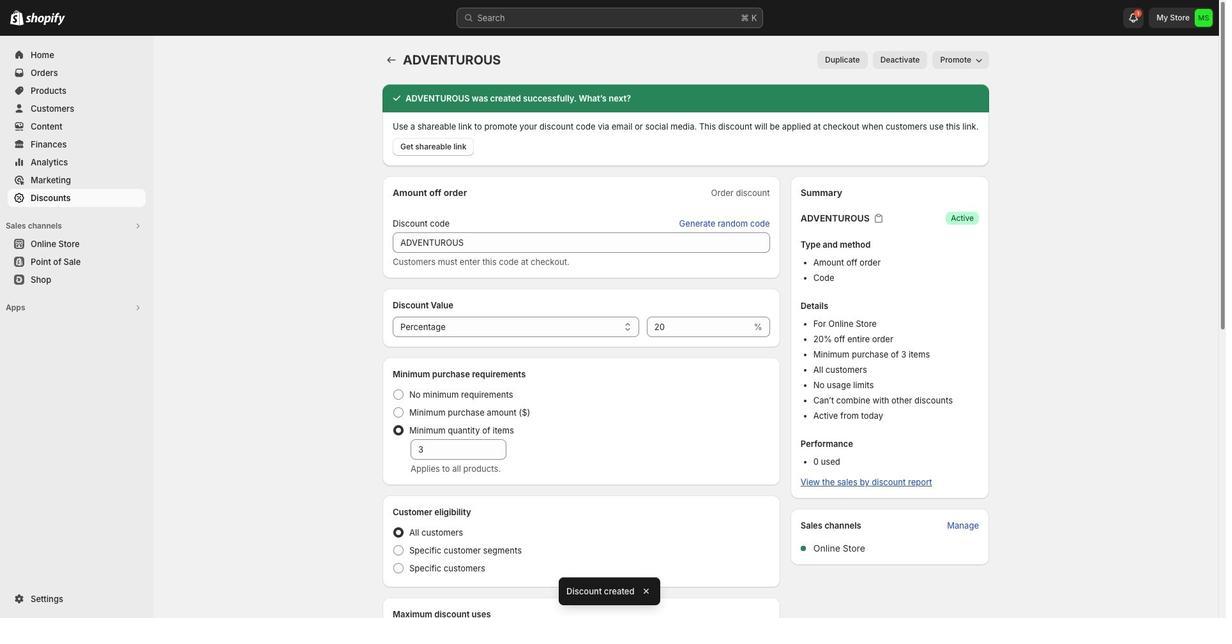 Task type: describe. For each thing, give the bounding box(es) containing it.
shopify image
[[26, 13, 65, 26]]



Task type: vqa. For each thing, say whether or not it's contained in the screenshot.
my store icon at the top right of page
yes



Task type: locate. For each thing, give the bounding box(es) containing it.
None text field
[[393, 233, 770, 253], [411, 440, 507, 460], [393, 233, 770, 253], [411, 440, 507, 460]]

my store image
[[1196, 9, 1213, 27]]

None text field
[[647, 317, 752, 337]]

shopify image
[[10, 10, 24, 26]]



